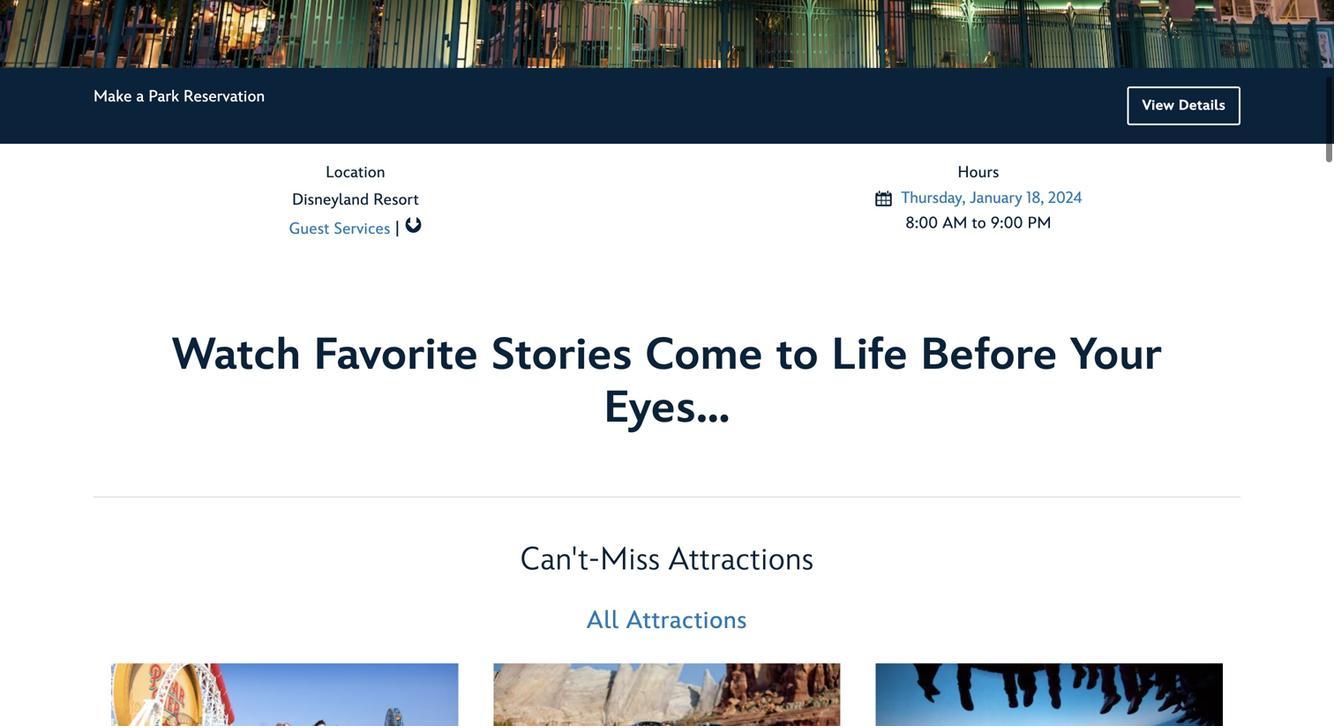 Task type: describe. For each thing, give the bounding box(es) containing it.
disneyland
[[292, 191, 369, 210]]

hours
[[958, 163, 999, 182]]

thursday, january 18, 2024
[[901, 189, 1082, 208]]

january
[[970, 189, 1022, 208]]

|
[[395, 220, 400, 239]]

your
[[1071, 329, 1162, 382]]

2024
[[1048, 189, 1082, 208]]

make a park reservation
[[94, 87, 265, 106]]

thursday,
[[901, 189, 966, 208]]

all attractions link
[[587, 606, 747, 636]]

miss
[[600, 541, 660, 579]]

view details link
[[1127, 86, 1241, 125]]

can't-
[[520, 541, 600, 579]]

1 vertical spatial attractions
[[626, 606, 747, 636]]

thursday, january 18, 2024 link
[[901, 189, 1082, 208]]

view
[[1142, 97, 1175, 114]]

all
[[587, 606, 619, 636]]

18,
[[1027, 189, 1044, 208]]

resort
[[373, 191, 419, 210]]

9:00
[[991, 214, 1023, 233]]

location disneyland resort
[[292, 163, 419, 210]]

thursday, january 18, 2024 button
[[875, 189, 1082, 208]]

a
[[136, 87, 144, 106]]

before
[[921, 329, 1058, 382]]

guest services link
[[289, 220, 390, 239]]

guest services |
[[289, 220, 405, 239]]

8:00
[[906, 214, 938, 233]]

eyes...
[[604, 382, 730, 435]]

favorite
[[314, 329, 478, 382]]

0 vertical spatial to
[[972, 214, 986, 233]]



Task type: vqa. For each thing, say whether or not it's contained in the screenshot.
WATERFRONT
no



Task type: locate. For each thing, give the bounding box(es) containing it.
to
[[972, 214, 986, 233], [776, 329, 819, 382]]

reservation
[[184, 87, 265, 106]]

1 horizontal spatial to
[[972, 214, 986, 233]]

to left the life
[[776, 329, 819, 382]]

1 vertical spatial to
[[776, 329, 819, 382]]

watch
[[172, 329, 301, 382]]

attractions
[[669, 541, 814, 579], [626, 606, 747, 636]]

view details
[[1142, 97, 1226, 114]]

pm
[[1028, 214, 1052, 233]]

park
[[149, 87, 179, 106]]

calendar image
[[875, 190, 893, 207]]

services
[[334, 220, 390, 239]]

details
[[1179, 97, 1226, 114]]

0 horizontal spatial to
[[776, 329, 819, 382]]

location
[[326, 163, 385, 182]]

to inside the watch favorite stories come to life before your eyes...
[[776, 329, 819, 382]]

all attractions
[[587, 606, 747, 636]]

life
[[832, 329, 908, 382]]

come
[[645, 329, 763, 382]]

guest
[[289, 220, 330, 239]]

am
[[943, 214, 968, 233]]

0 vertical spatial attractions
[[669, 541, 814, 579]]

to right "am"
[[972, 214, 986, 233]]

stories
[[491, 329, 633, 382]]

make
[[94, 87, 132, 106]]

8:00 am to 9:00 pm
[[906, 214, 1052, 233]]

can't-miss attractions
[[520, 541, 814, 579]]

watch favorite stories come to life before your eyes...
[[172, 329, 1162, 435]]



